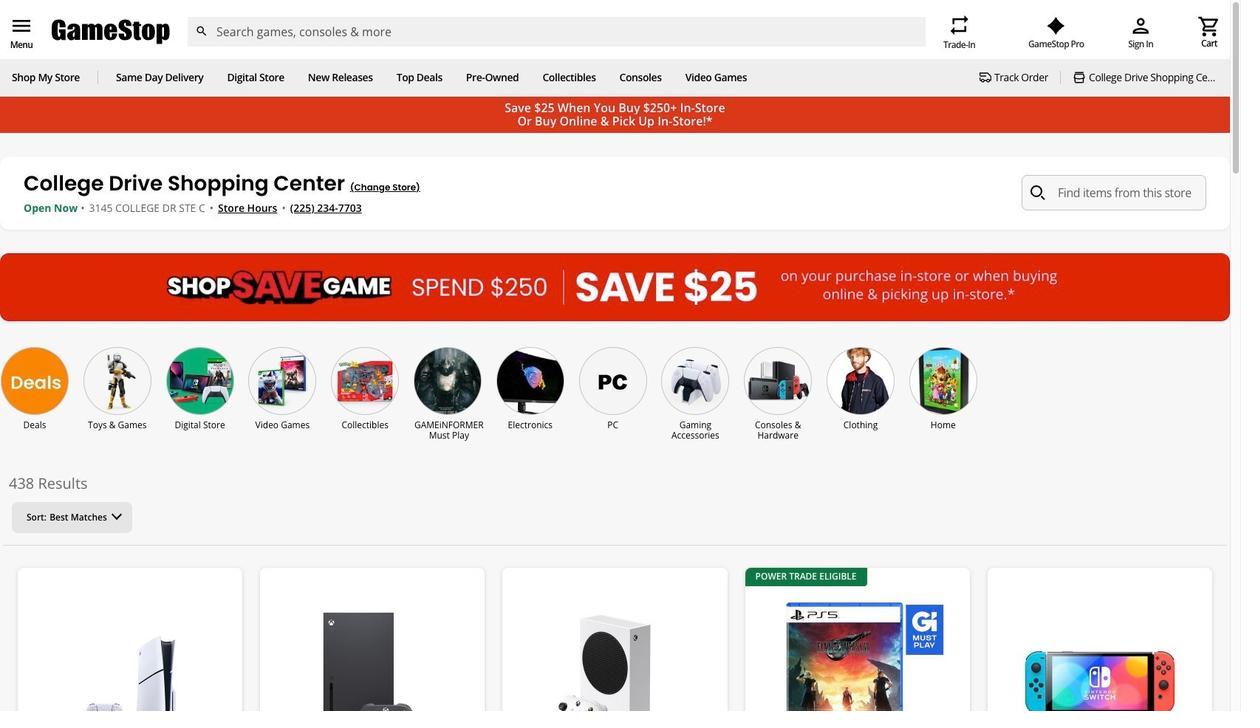 Task type: locate. For each thing, give the bounding box(es) containing it.
None search field
[[187, 17, 926, 47]]

gamestop image
[[52, 18, 170, 46]]

search icon image
[[1031, 186, 1045, 200]]



Task type: describe. For each thing, give the bounding box(es) containing it.
Search games, consoles & more search field
[[216, 17, 899, 47]]

Find items from this store field
[[1022, 175, 1206, 211]]

gamestop pro icon image
[[1047, 17, 1065, 35]]



Task type: vqa. For each thing, say whether or not it's contained in the screenshot.
Alt1 IMAGE
no



